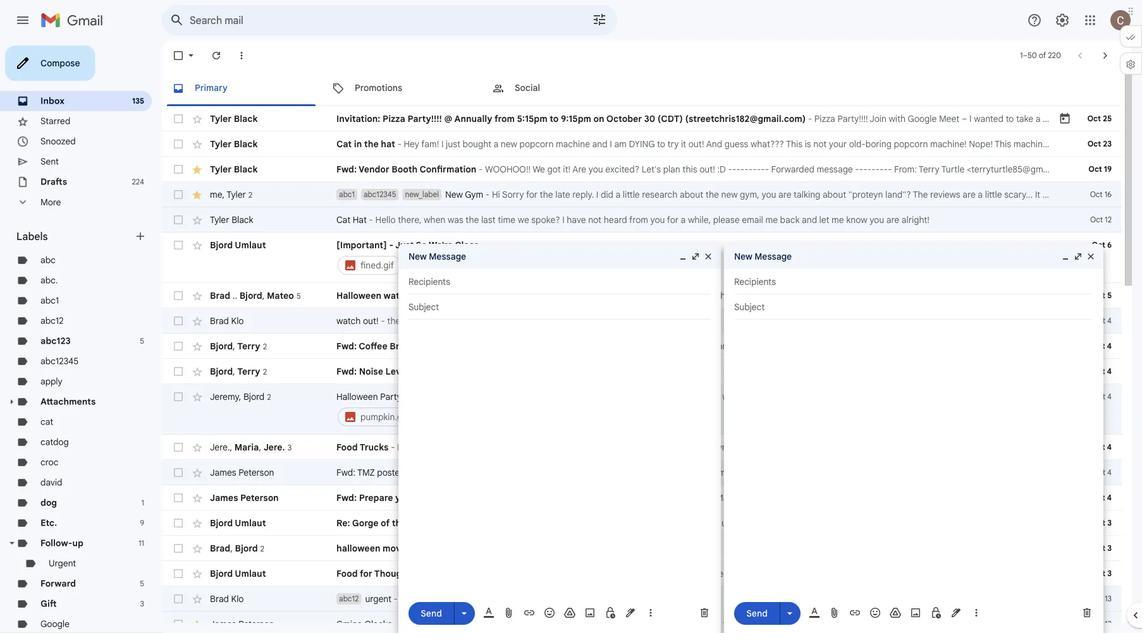 Task type: describe. For each thing, give the bounding box(es) containing it.
cell containing halloween party
[[336, 391, 1142, 429]]

the left the best
[[729, 442, 743, 453]]

movie
[[426, 290, 452, 301]]

0 horizontal spatial little
[[576, 341, 593, 352]]

message down old- at the top of the page
[[817, 164, 853, 175]]

1 taking from the left
[[542, 341, 566, 352]]

starred link
[[40, 116, 70, 127]]

1 horizontal spatial will
[[1007, 569, 1019, 580]]

a down "from"
[[506, 518, 511, 529]]

and left am
[[592, 139, 608, 150]]

main menu image
[[15, 13, 30, 28]]

brad klo for 18th row from the top of the main content containing primary
[[210, 594, 244, 605]]

2 olecko from the left
[[555, 619, 584, 630]]

2 horizontal spatial little
[[985, 189, 1002, 200]]

2023 right the '4,'
[[473, 391, 493, 403]]

1 horizontal spatial on
[[880, 518, 892, 529]]

0 horizontal spatial abyss,
[[533, 518, 559, 529]]

day
[[657, 290, 671, 301]]

about left the keeping
[[802, 341, 825, 352]]

of right day
[[674, 290, 682, 301]]

now
[[1126, 341, 1142, 352]]

reviews
[[930, 189, 960, 200]]

attach files image for insert link ‪(⌘k)‬ icon
[[828, 607, 841, 620]]

x
[[1127, 467, 1132, 478]]

confess
[[417, 366, 457, 377]]

from: left x
[[1102, 467, 1124, 478]]

25
[[1103, 114, 1112, 124]]

1 horizontal spatial little
[[623, 189, 640, 200]]

your left old- at the top of the page
[[829, 139, 847, 150]]

multifunctio
[[1098, 139, 1142, 150]]

to left 9:15pm
[[550, 113, 559, 124]]

a left while,
[[681, 214, 686, 225]]

james peterson for fwd: tmz posted: britney spears launches on cops who did welfare check af...
[[210, 467, 274, 478]]

2 for tenth row
[[263, 367, 267, 377]]

to left the hell
[[805, 290, 813, 301]]

220
[[1048, 51, 1061, 60]]

to left try
[[657, 139, 665, 150]]

from: left lidl
[[901, 493, 924, 504]]

plan
[[663, 164, 680, 175]]

insert emoji ‪(⌘⇧2)‬ image
[[543, 607, 556, 620]]

etc. link
[[40, 518, 57, 529]]

date: for sat,
[[1036, 493, 1058, 504]]

2 quiet from the left
[[896, 290, 917, 301]]

of right settlements
[[737, 619, 745, 630]]

3 for halloween movies
[[1107, 544, 1112, 554]]

umlaut down brad , bjord 2
[[235, 569, 266, 580]]

croc link
[[40, 457, 58, 468]]

1 into from the left
[[908, 569, 923, 580]]

borawskie
[[973, 619, 1014, 630]]

0 horizontal spatial and
[[706, 139, 722, 150]]

tyler for cat hat
[[210, 214, 229, 225]]

2 gaze from the left
[[1022, 569, 1041, 580]]

man
[[716, 493, 733, 504]]

2 this from the left
[[995, 139, 1011, 150]]

1 jere. from the left
[[210, 442, 230, 453]]

are left alright!
[[886, 214, 899, 225]]

1 vertical spatial office
[[543, 493, 566, 504]]

black for cat hat - hello there, when was the last time we spoke? i have not heard from you for a while, please email me back and let me know you are alright!
[[232, 214, 253, 225]]

the right day
[[684, 290, 698, 301]]

10
[[1135, 366, 1142, 377]]

you left guys
[[859, 467, 874, 478]]

have
[[567, 214, 586, 225]]

1 horizontal spatial 11,
[[967, 442, 976, 453]]

oct 3 for into
[[1092, 570, 1112, 579]]

3 row from the top
[[162, 157, 1142, 182]]

row containing jere.
[[162, 435, 1142, 460]]

the left town on the bottom left
[[447, 619, 460, 630]]

advanced search options image
[[587, 7, 612, 32]]

0 vertical spatial idea
[[1023, 341, 1040, 352]]

snoozed
[[40, 136, 76, 147]]

1 new message dialog from the left
[[398, 244, 721, 634]]

best
[[745, 442, 763, 453]]

the left late
[[540, 189, 553, 200]]

a right love
[[515, 442, 520, 453]]

insert link ‪(⌘k)‬ image
[[523, 607, 536, 620]]

discard draft ‪(⌘⇧d)‬ image for first new message dialog from right
[[1081, 607, 1093, 620]]

1 vertical spatial and
[[792, 569, 808, 580]]

4 down "every"
[[1107, 392, 1112, 402]]

1 vertical spatial out!
[[700, 164, 715, 175]]

a right end
[[602, 518, 607, 529]]

new message for first new message dialog
[[409, 251, 466, 262]]

black for invitation: pizza party!!!! @ annually from 5:15pm to 9:15pm on october 30 (cdt) (streetchris182@gmail.com) -
[[234, 113, 258, 124]]

just
[[446, 139, 460, 150]]

0 vertical spatial it
[[681, 139, 686, 150]]

tyler black for invitation: pizza party!!!! @ annually from 5:15pm to 9:15pm on october 30 (cdt) (streetchris182@gmail.com) -
[[210, 113, 258, 124]]

i left have
[[562, 214, 565, 225]]

posts
[[776, 467, 799, 478]]

process
[[629, 569, 661, 580]]

oct 3 for <james.peterso
[[1092, 519, 1112, 528]]

0 horizontal spatial we
[[446, 518, 458, 529]]

to right see on the left of page
[[568, 569, 576, 580]]

0 horizontal spatial jeremy
[[210, 391, 239, 402]]

gmail image
[[40, 8, 109, 33]]

forwarded up new gym - hi sorry for the late reply. i did a little research about the new gym, you are talking about "proteyn land"? the reviews are a little scary... it seems the gym was built
[[771, 164, 815, 175]]

thought
[[374, 569, 411, 580]]

attachments link
[[40, 397, 96, 408]]

3 brad from the top
[[210, 543, 230, 554]]

a right reviews
[[978, 189, 983, 200]]

david link
[[40, 477, 62, 489]]

oct 4 for fwd: noise level
[[1092, 367, 1112, 377]]

message for first new message dialog from right
[[755, 251, 792, 262]]

cat for cat hat - hello there, when was the last time we spoke? i have not heard from you for a while, please email me back and let me know you are alright!
[[336, 214, 351, 225]]

new for subject field related to pop out image
[[409, 251, 427, 262]]

subject field for pop out image
[[409, 301, 711, 314]]

for right 'sorry'
[[526, 189, 538, 200]]

1 horizontal spatial hi
[[750, 391, 758, 403]]

on inside cell
[[977, 391, 987, 403]]

message down seems to me we've all been taking a little break. thinking about our personal lives or thinking about keeping our jobs. breaks are good. it's not a bad idea taking a break every now on the bottom
[[769, 366, 805, 377]]

send for send button for insert link ‪(⌘k)‬ icon
[[746, 608, 768, 619]]

from left "x!"
[[801, 467, 820, 478]]

0 horizontal spatial it
[[578, 569, 583, 580]]

2 month! from the left
[[700, 290, 728, 301]]

not right "it's"
[[983, 341, 996, 352]]

1 brad from the top
[[210, 290, 230, 301]]

1 vertical spatial hey
[[397, 442, 413, 453]]

2 for row containing me
[[248, 190, 252, 200]]

0 vertical spatial out!
[[689, 139, 704, 150]]

a up end
[[568, 341, 573, 352]]

4 for food trucks
[[1107, 443, 1112, 453]]

2023 right 30,
[[1110, 493, 1130, 504]]

1 horizontal spatial office
[[885, 391, 907, 403]]

peterson,
[[622, 493, 660, 504]]

for left the thought
[[360, 569, 372, 580]]

not right is
[[813, 139, 827, 150]]

4 for fwd: coffee break?
[[1107, 342, 1112, 351]]

2 row from the top
[[162, 132, 1142, 157]]

5:15pm
[[517, 113, 547, 124]]

seems
[[1043, 189, 1069, 200]]

prepare
[[359, 493, 393, 504]]

gym,
[[740, 189, 759, 200]]

cat link
[[40, 417, 53, 428]]

8 row from the top
[[162, 309, 1122, 334]]

for left each at the top
[[621, 290, 632, 301]]

1 horizontal spatial mon,
[[927, 442, 947, 453]]

1 horizontal spatial back
[[780, 214, 800, 225]]

in right that
[[604, 569, 611, 580]]

[important] - just so we're clear... link
[[336, 239, 1052, 252]]

2 for row containing jeremy
[[267, 393, 271, 402]]

are left the good.
[[928, 341, 941, 352]]

2 for ninth row from the top of the main content containing primary
[[263, 342, 267, 351]]

jeremy,
[[414, 442, 446, 453]]

0 horizontal spatial maria
[[234, 442, 259, 453]]

catdog link
[[40, 437, 69, 448]]

noise
[[359, 366, 383, 377]]

start...
[[741, 290, 767, 301]]

halloween
[[336, 543, 380, 554]]

sep 13 for james peterson
[[1090, 620, 1112, 630]]

halloween for halloween party - on wed, oct 4, 2023 at 11:27 am jeremy miller <millerjeremy500@gmail.com> wrote: hi everyone, we will be having an office halloween party on 10/31. please submit your costume idea
[[336, 391, 378, 403]]

abyss
[[981, 569, 1004, 580]]

toggle confidential mode image for insert signature icon corresponding to insert files using drive icon at the right bottom
[[930, 607, 942, 620]]

black for fwd: vendor booth confirmation - woohoo!! we got it! are you excited? let's plan this out! :d ---------- forwarded message --------- from: terry turtle <terryturtle85@gmail.com> date: sun, oct 15
[[234, 164, 258, 175]]

the right the call
[[704, 518, 717, 529]]

fwd: coffee break?
[[336, 341, 420, 352]]

at down (fo
[[1133, 493, 1141, 504]]

the right "from"
[[527, 493, 541, 504]]

cat for cat in the hat - hey fam! i just bought a new popcorn machine and i am dying to try it out! and guess what??? this is not your old-boring popcorn machine! nope! this machine comes with multifunctio
[[336, 139, 352, 150]]

2 horizontal spatial abyss,
[[938, 569, 963, 580]]

of:
[[568, 493, 579, 504]]

row containing me
[[162, 182, 1142, 207]]

everyone,
[[760, 391, 799, 403]]

2 babki from the left
[[813, 619, 835, 630]]

called
[[566, 442, 590, 453]]

booth
[[392, 164, 418, 175]]

to
[[459, 366, 471, 377]]

4 for fwd: noise level
[[1107, 367, 1112, 377]]

1 horizontal spatial abyss,
[[629, 518, 655, 529]]

new for pop out icon subject field
[[734, 251, 752, 262]]

0 vertical spatial terry
[[919, 164, 940, 175]]

pop out image
[[691, 252, 701, 262]]

0 vertical spatial date:
[[1079, 164, 1100, 175]]

18 row from the top
[[162, 587, 1122, 612]]

in left la!
[[808, 442, 815, 453]]

brad , bjord 2
[[210, 543, 264, 554]]

insert files using drive image
[[563, 607, 576, 620]]

inbox link
[[40, 95, 64, 107]]

2023 right 7,
[[1103, 366, 1123, 377]]

older image
[[1099, 49, 1112, 62]]

2 popcorn from the left
[[894, 139, 928, 150]]

gorge
[[352, 518, 379, 529]]

does
[[676, 569, 695, 580]]

breaks
[[899, 341, 926, 352]]

your inside cell
[[1072, 391, 1090, 403]]

17 row from the top
[[162, 562, 1122, 587]]

from: up having at bottom
[[846, 366, 869, 377]]

at inside cell
[[495, 391, 503, 403]]

submit
[[1043, 391, 1070, 403]]

sep 13 for brad klo
[[1090, 595, 1112, 604]]

are left the some
[[694, 467, 707, 478]]

of right gorge
[[381, 518, 390, 529]]

1 olecko from the left
[[364, 619, 393, 630]]

1 our from the left
[[684, 341, 697, 352]]

1 horizontal spatial was
[[1106, 189, 1122, 200]]

cat
[[40, 417, 53, 428]]

1 vertical spatial miller
[[1075, 442, 1097, 453]]

sports
[[748, 467, 774, 478]]

1 vertical spatial 11,
[[934, 518, 943, 529]]

main content containing primary
[[162, 71, 1142, 634]]

are left talking
[[779, 189, 792, 200]]

the left roads
[[387, 316, 401, 327]]

james for fwd: tmz posted: britney spears launches on cops who did welfare check af...
[[210, 467, 236, 478]]

all
[[508, 341, 517, 352]]

promotions tab
[[322, 71, 481, 106]]

0 horizontal spatial mon,
[[894, 518, 914, 529]]

3 for re: gorge of the jungle
[[1107, 519, 1112, 528]]

from: up the land"?
[[894, 164, 917, 175]]

discard draft ‪(⌘⇧d)‬ image for first new message dialog
[[698, 607, 711, 620]]

5 row from the top
[[162, 207, 1122, 233]]

today!
[[464, 594, 490, 605]]

you right know
[[870, 214, 884, 225]]

0 horizontal spatial hi
[[492, 189, 500, 200]]

from right heard
[[629, 214, 648, 225]]

send for send back your suggestions for each day of the month! i'll start... drag me to hell a quiet place a quiet place 2
[[506, 290, 526, 301]]

britney
[[410, 467, 438, 478]]

the left taco
[[592, 442, 605, 453]]

the left "gym"
[[1071, 189, 1084, 200]]

2 horizontal spatial mon,
[[1055, 366, 1075, 377]]

seems
[[428, 341, 455, 352]]

gift link
[[40, 599, 57, 610]]

0 horizontal spatial on
[[410, 391, 422, 403]]

the left process
[[613, 569, 627, 580]]

us
[[947, 493, 958, 504]]

0 vertical spatial we
[[533, 164, 545, 175]]

the
[[913, 189, 928, 200]]

dog
[[40, 498, 57, 509]]

subject field for pop out icon
[[734, 301, 1093, 314]]

abc12345 inside the labels navigation
[[40, 356, 78, 367]]

2 new message dialog from the left
[[724, 244, 1104, 634]]

2023 left 11:11 at right bottom
[[978, 442, 998, 453]]

pumpkin.gif
[[360, 412, 408, 423]]

terry for confess to your crimes stale end piece of white bread! ---------- forwarded message --------- from: bjord umlaut <sicritbjordd@gmail.com> date: mon, aug 7, 2023 at 10
[[237, 366, 260, 377]]

send for send button related to insert link ‪(⌘k)‬ image
[[421, 608, 442, 619]]

forwarded up the life.
[[779, 493, 822, 504]]

i left did
[[596, 189, 599, 200]]

and right villages on the right bottom of the page
[[670, 619, 685, 630]]

@
[[444, 113, 452, 124]]

to right seems
[[458, 341, 466, 352]]

research
[[642, 189, 678, 200]]

1 klo from the top
[[231, 316, 244, 327]]

dąbrowskie-
[[1093, 619, 1142, 630]]

forwarded down lives
[[723, 366, 767, 377]]

a right did
[[616, 189, 621, 200]]

more button
[[0, 192, 152, 212]]

the left "hat"
[[364, 139, 379, 150]]

10 row from the top
[[162, 359, 1142, 385]]

invitation:
[[336, 113, 380, 124]]

who
[[547, 467, 565, 478]]

at left 10:24
[[967, 518, 975, 529]]

<millerjeremy500@gmail.com>
[[596, 391, 720, 403]]

16 row from the top
[[162, 536, 1122, 562]]

the left villages on the right bottom of the page
[[622, 619, 636, 630]]

1 vertical spatial am
[[1028, 442, 1041, 453]]

2 horizontal spatial back
[[1043, 569, 1063, 580]]

2 brad from the top
[[210, 316, 229, 327]]

peterson for fwd: tmz posted: britney spears launches on cops who did welfare check af...
[[239, 467, 274, 478]]

of
[[605, 366, 617, 377]]

tyler for cat in the hat
[[210, 139, 232, 150]]

late
[[555, 189, 570, 200]]

more send options image for send button related to insert link ‪(⌘k)‬ image
[[458, 608, 471, 620]]

urgent
[[49, 558, 76, 570]]

of right the 50
[[1039, 51, 1046, 60]]

i left am
[[610, 139, 612, 150]]

oct inside cell
[[446, 391, 461, 403]]

insert signature image for insert files using drive icon at the right bottom
[[950, 607, 963, 620]]

insert emoji ‪(⌘⇧2)‬ image
[[869, 607, 882, 620]]

attachments
[[40, 397, 96, 408]]

i right "x!"
[[832, 467, 834, 478]]

1 this from the left
[[786, 139, 803, 150]]

dąbrowskie,
[[1041, 619, 1090, 630]]

jungle
[[408, 518, 437, 529]]

2 truck from the left
[[785, 442, 806, 453]]

social tab
[[482, 71, 641, 106]]

1 for 1 50 of 220
[[1020, 51, 1023, 60]]

luminous
[[720, 518, 756, 529]]

2 into from the left
[[1065, 569, 1080, 580]]

message down 11:11 at right bottom
[[1024, 467, 1061, 478]]

oct 19
[[1089, 165, 1112, 174]]

forwarded up <info@mail.lidl.us>
[[979, 467, 1022, 478]]

2 dark from the left
[[609, 518, 627, 529]]

2 oct 3 from the top
[[1092, 544, 1112, 554]]

keeping
[[827, 341, 859, 352]]

stale
[[531, 366, 557, 377]]

from right apart
[[426, 619, 445, 630]]

more image
[[235, 49, 248, 62]]

0 horizontal spatial back
[[528, 290, 548, 301]]

zone
[[629, 442, 649, 453]]

not right have
[[588, 214, 602, 225]]

oct 16
[[1090, 190, 1112, 200]]

<terryturtle85@gmail.com>
[[967, 164, 1076, 175]]

2 vertical spatial on
[[512, 467, 522, 478]]

sun,
[[1102, 164, 1119, 175]]

is
[[805, 139, 811, 150]]

woohoo!!
[[485, 164, 531, 175]]

labels navigation
[[0, 40, 162, 634]]

sorry
[[502, 189, 524, 200]]

from left 5:15pm
[[494, 113, 515, 124]]

olecko,
[[495, 619, 525, 630]]

2 klo from the top
[[231, 594, 244, 605]]

1 quiet from the left
[[839, 290, 861, 301]]

james for fwd: prepare your pumpkins!
[[210, 493, 238, 504]]

and down adult
[[657, 518, 672, 529]]

abc12 for abc12 urgent - timesheets due today!
[[339, 595, 359, 604]]

(cdt)
[[658, 113, 683, 124]]

umlaut up brad .. bjord , mateo 5
[[235, 240, 266, 251]]

2023 down us
[[945, 518, 965, 529]]

0 vertical spatial hey
[[404, 139, 419, 150]]

oct 6
[[1092, 241, 1112, 250]]

for left while,
[[667, 214, 679, 225]]

you down research
[[650, 214, 665, 225]]

you right are
[[589, 164, 603, 175]]

are right roads
[[428, 316, 441, 327]]

watching
[[384, 290, 423, 301]]

your down posted:
[[395, 493, 415, 504]]

the left abyss
[[966, 569, 979, 580]]

2 horizontal spatial on
[[913, 442, 925, 453]]

hell
[[815, 290, 830, 301]]

david
[[40, 477, 62, 489]]

1 vertical spatial was
[[448, 214, 463, 225]]

are right reviews
[[963, 189, 976, 200]]

umlaut down the breaks
[[894, 366, 923, 377]]



Task type: locate. For each thing, give the bounding box(es) containing it.
2 place from the left
[[920, 290, 942, 301]]

0 vertical spatial on
[[410, 391, 422, 403]]

mateo
[[267, 290, 294, 301]]

4 for fwd: tmz posted: britney spears launches on cops who did welfare check af...
[[1107, 468, 1112, 478]]

human
[[685, 493, 714, 504]]

of
[[1039, 51, 1046, 60], [674, 290, 682, 301], [381, 518, 390, 529], [485, 619, 493, 630], [737, 619, 745, 630]]

13 for brad klo
[[1105, 595, 1112, 604]]

13
[[1105, 595, 1112, 604], [1105, 620, 1112, 630]]

halloween movies
[[336, 543, 413, 554]]

terry for seems to me we've all been taking a little break. thinking about our personal lives or thinking about keeping our jobs. breaks are good. it's not a bad idea taking a break every now
[[237, 341, 260, 352]]

last
[[481, 214, 496, 225]]

13 up dąbrowskie-
[[1105, 595, 1112, 604]]

0 horizontal spatial insert signature image
[[624, 607, 637, 620]]

send button for insert link ‪(⌘k)‬ icon
[[734, 603, 780, 625]]

send button for insert link ‪(⌘k)‬ image
[[409, 603, 454, 625]]

4 up "every"
[[1107, 317, 1112, 326]]

old-
[[849, 139, 866, 150]]

abc12 left urgent
[[339, 595, 359, 604]]

5 inside brad .. bjord , mateo 5
[[297, 291, 301, 301]]

0 horizontal spatial popcorn
[[520, 139, 554, 150]]

bjord umlaut up brad , bjord 2
[[210, 518, 266, 529]]

1 vertical spatial oct 3
[[1092, 544, 1112, 554]]

gaze right abyss
[[1022, 569, 1041, 580]]

sent
[[40, 156, 59, 167]]

jeremy down stale
[[540, 391, 570, 403]]

abc1 inside the labels navigation
[[40, 295, 59, 306]]

abc12 for abc12
[[40, 316, 64, 327]]

1 vertical spatial 13
[[1105, 620, 1112, 630]]

we left end
[[561, 518, 573, 529]]

food for food for thought
[[336, 569, 358, 580]]

1 horizontal spatial and
[[792, 569, 808, 580]]

reply.
[[572, 189, 594, 200]]

at left 11:27 on the bottom left of the page
[[495, 391, 503, 403]]

3 inside jere. , maria , jere. 3
[[288, 443, 292, 453]]

know
[[846, 214, 867, 225]]

search mail image
[[166, 9, 188, 32]]

tyler black for cat in the hat - hey fam! i just bought a new popcorn machine and i am dying to try it out! and guess what??? this is not your old-boring popcorn machine! nope! this machine comes with multifunctio
[[210, 139, 258, 150]]

we left come
[[446, 518, 458, 529]]

3 james peterson from the top
[[210, 619, 274, 630]]

1 insert photo image from the left
[[584, 607, 596, 620]]

insert signature image for insert files using drive image
[[624, 607, 637, 620]]

sent link
[[40, 156, 59, 167]]

at left 11:11 at right bottom
[[1000, 442, 1008, 453]]

1 send button from the left
[[409, 603, 454, 625]]

1 horizontal spatial dark
[[609, 518, 627, 529]]

monsters
[[482, 569, 520, 580]]

oct 4 for fwd: tmz posted: britney spears launches on cops who did welfare check af...
[[1093, 468, 1112, 478]]

2 vertical spatial on
[[880, 518, 892, 529]]

tyler black
[[210, 113, 258, 124], [210, 139, 258, 150], [210, 164, 258, 175], [210, 214, 253, 225]]

1 vertical spatial abc12
[[339, 595, 359, 604]]

1 vertical spatial food
[[336, 569, 358, 580]]

Subject field
[[409, 301, 711, 314], [734, 301, 1093, 314]]

0 horizontal spatial truck
[[543, 442, 563, 453]]

follow-up
[[40, 538, 83, 549]]

maria down jeremy , bjord 2 in the left bottom of the page
[[234, 442, 259, 453]]

try
[[668, 139, 679, 150]]

piece
[[579, 366, 603, 377]]

more options image down process
[[647, 607, 655, 620]]

re: gorge of the jungle
[[336, 518, 437, 529]]

1 dark from the left
[[513, 518, 531, 529]]

send button
[[409, 603, 454, 625], [734, 603, 780, 625]]

4 fwd: from the top
[[336, 467, 355, 478]]

1 place from the left
[[864, 290, 886, 301]]

2 recipients from the left
[[734, 276, 776, 287]]

4 tyler black from the top
[[210, 214, 253, 225]]

1 horizontal spatial it
[[681, 139, 686, 150]]

bjord umlaut for food
[[210, 569, 266, 580]]

row containing jeremy
[[162, 385, 1142, 435]]

sep 13
[[1090, 595, 1112, 604], [1090, 620, 1112, 630]]

be
[[831, 391, 841, 403]]

cell up the food trucks - hey jeremy, i personally love a food truck called the taco zone truck. hands down the best taco truck in la! best regards, maria on mon, sep 11, 2023 at 11:11 am jeremy miller <millerjerem
[[336, 391, 1142, 429]]

2 james peterson from the top
[[210, 493, 279, 504]]

oct 4 for food trucks
[[1092, 443, 1112, 453]]

2 insert signature image from the left
[[950, 607, 963, 620]]

1 bjord umlaut from the top
[[210, 240, 266, 251]]

0 vertical spatial on
[[594, 113, 604, 124]]

0 horizontal spatial gmina
[[336, 619, 362, 630]]

trucks
[[360, 442, 389, 453]]

new down so
[[409, 251, 427, 262]]

2 sep 13 from the top
[[1090, 620, 1112, 630]]

recipients for pop out icon subject field
[[734, 276, 776, 287]]

1 horizontal spatial our
[[861, 341, 875, 352]]

1 horizontal spatial am
[[1001, 518, 1014, 529]]

popcorn
[[520, 139, 554, 150], [894, 139, 928, 150]]

4 down costume
[[1107, 443, 1112, 453]]

1 vertical spatial hi
[[750, 391, 758, 403]]

hello
[[375, 214, 396, 225]]

1 vertical spatial new
[[721, 189, 738, 200]]

1 a from the left
[[832, 290, 837, 301]]

from right come
[[485, 518, 504, 529]]

2 send button from the left
[[734, 603, 780, 625]]

0 horizontal spatial new message
[[409, 251, 466, 262]]

popcorn right boring
[[894, 139, 928, 150]]

1 horizontal spatial send button
[[734, 603, 780, 625]]

calendar event image
[[1059, 113, 1071, 125]]

1 tyler black from the top
[[210, 113, 258, 124]]

labels heading
[[16, 230, 134, 243]]

2 message from the left
[[755, 251, 792, 262]]

1 vertical spatial cell
[[336, 391, 1142, 429]]

more send options image
[[458, 608, 471, 620], [784, 608, 796, 620]]

row
[[162, 106, 1122, 132], [162, 132, 1142, 157], [162, 157, 1142, 182], [162, 182, 1142, 207], [162, 207, 1122, 233], [162, 233, 1122, 283], [162, 283, 1122, 309], [162, 309, 1122, 334], [162, 334, 1142, 359], [162, 359, 1142, 385], [162, 385, 1142, 435], [162, 435, 1142, 460], [162, 460, 1142, 486], [162, 486, 1142, 511], [162, 511, 1142, 536], [162, 536, 1122, 562], [162, 562, 1122, 587], [162, 587, 1122, 612], [162, 612, 1142, 634]]

klo down brad , bjord 2
[[231, 594, 244, 605]]

it right try
[[681, 139, 686, 150]]

15 row from the top
[[162, 511, 1142, 536]]

0 horizontal spatial gaze
[[835, 569, 854, 580]]

fwd: for fwd: noise level
[[336, 366, 357, 377]]

black
[[234, 113, 258, 124], [234, 139, 258, 150], [234, 164, 258, 175], [232, 214, 253, 225]]

0 vertical spatial 1
[[1020, 51, 1023, 60]]

new
[[501, 139, 517, 150], [721, 189, 738, 200]]

catdog
[[40, 437, 69, 448]]

mon, up them
[[927, 442, 947, 453]]

2 for 4th row from the bottom of the main content containing primary
[[260, 544, 264, 554]]

0 horizontal spatial month!
[[454, 290, 484, 301]]

0 horizontal spatial we
[[518, 214, 529, 225]]

0 vertical spatial new
[[501, 139, 517, 150]]

close image for pop out image
[[703, 252, 713, 262]]

food for food trucks - hey jeremy, i personally love a food truck called the taco zone truck. hands down the best taco truck in la! best regards, maria on mon, sep 11, 2023 at 11:11 am jeremy miller <millerjerem
[[336, 442, 358, 453]]

settings image
[[1055, 13, 1070, 28]]

1 vertical spatial back
[[528, 290, 548, 301]]

1 gaze from the left
[[835, 569, 854, 580]]

cat left hat
[[336, 214, 351, 225]]

back right 🎃 icon
[[528, 290, 548, 301]]

1 toggle confidential mode image from the left
[[604, 607, 617, 620]]

new message down we're
[[409, 251, 466, 262]]

1 horizontal spatial this
[[995, 139, 1011, 150]]

0 horizontal spatial quiet
[[839, 290, 861, 301]]

0 vertical spatial abc1
[[339, 190, 355, 200]]

tab list containing primary
[[162, 71, 1122, 106]]

insert photo image for insert files using drive image insert signature icon's toggle confidential mode icon
[[584, 607, 596, 620]]

james.
[[580, 493, 609, 504]]

0 horizontal spatial machine
[[556, 139, 590, 150]]

abyss,
[[533, 518, 559, 529], [629, 518, 655, 529], [938, 569, 963, 580]]

19 row from the top
[[162, 612, 1142, 634]]

tyler for fwd: vendor booth confirmation
[[210, 164, 232, 175]]

about up let at the right of the page
[[823, 189, 846, 200]]

2 machine from the left
[[1014, 139, 1048, 150]]

0 horizontal spatial attach files image
[[503, 607, 515, 620]]

1 horizontal spatial we
[[561, 518, 573, 529]]

more options image for insert files using drive image insert signature icon
[[647, 607, 655, 620]]

0 horizontal spatial close image
[[703, 252, 713, 262]]

fwd: for fwd: prepare your pumpkins!
[[336, 493, 357, 504]]

level
[[386, 366, 409, 377]]

hey left fam!
[[404, 139, 419, 150]]

you right gym,
[[762, 189, 776, 200]]

1 cat from the top
[[336, 139, 352, 150]]

we left got at the left of the page
[[533, 164, 545, 175]]

1 horizontal spatial maria
[[889, 442, 911, 453]]

umlaut up brad , bjord 2
[[235, 518, 266, 529]]

3 tyler black from the top
[[210, 164, 258, 175]]

snoozed link
[[40, 136, 76, 147]]

will inside cell
[[816, 391, 829, 403]]

2 inside jeremy , bjord 2
[[267, 393, 271, 402]]

1 horizontal spatial insert signature image
[[950, 607, 963, 620]]

1 horizontal spatial abc12345
[[364, 190, 396, 200]]

brad klo for eighth row from the top
[[210, 316, 244, 327]]

0 vertical spatial mon,
[[1055, 366, 1075, 377]]

bought
[[463, 139, 491, 150]]

bjord umlaut down brad , bjord 2
[[210, 569, 266, 580]]

discard draft ‪(⌘⇧d)‬ image down the you.
[[1081, 607, 1093, 620]]

abyss, left abyss
[[938, 569, 963, 580]]

pop out image
[[1073, 252, 1083, 262]]

1 vertical spatial bjord , terry 2
[[210, 366, 267, 377]]

alright!
[[902, 214, 930, 225]]

1 for 1
[[141, 499, 144, 508]]

0 horizontal spatial abc12
[[40, 316, 64, 327]]

taco
[[607, 442, 627, 453]]

tyler black for fwd: vendor booth confirmation - woohoo!! we got it! are you excited? let's plan this out! :d ---------- forwarded message --------- from: terry turtle <terryturtle85@gmail.com> date: sun, oct 15
[[210, 164, 258, 175]]

close image for pop out icon
[[1086, 252, 1096, 262]]

1 vertical spatial abc12345
[[40, 356, 78, 367]]

insert files using drive image
[[889, 607, 902, 620]]

bjord , terry 2 for fwd: noise level
[[210, 366, 267, 377]]

did
[[601, 189, 613, 200]]

jeremy right 11:11 at right bottom
[[1043, 442, 1072, 453]]

new up 'woohoo!!'
[[501, 139, 517, 150]]

what???
[[751, 139, 784, 150]]

2 food from the top
[[336, 569, 358, 580]]

tab list inside main content
[[162, 71, 1122, 106]]

1 more send options image from the left
[[458, 608, 471, 620]]

of right town on the bottom left
[[485, 619, 493, 630]]

new message for first new message dialog from right
[[734, 251, 792, 262]]

send left gąseckie,
[[746, 608, 768, 619]]

1 horizontal spatial insert photo image
[[909, 607, 922, 620]]

a right become
[[748, 569, 753, 580]]

more options image for insert signature icon corresponding to insert files using drive icon at the right bottom
[[973, 607, 980, 620]]

2 bjord , terry 2 from the top
[[210, 366, 267, 377]]

1 horizontal spatial gaze
[[1022, 569, 1041, 580]]

insert photo image
[[584, 607, 596, 620], [909, 607, 922, 620]]

drafts
[[40, 176, 67, 188]]

2 vertical spatial terry
[[237, 366, 260, 377]]

james peterson for fwd: prepare your pumpkins!
[[210, 493, 279, 504]]

message up drag
[[755, 251, 792, 262]]

1 minimize image from the left
[[678, 252, 688, 262]]

dark
[[513, 518, 531, 529], [609, 518, 627, 529]]

wed,
[[424, 391, 444, 403]]

biała
[[872, 619, 893, 630]]

0 vertical spatial miller
[[572, 391, 594, 403]]

etc.
[[40, 518, 57, 529]]

we
[[533, 164, 545, 175], [801, 391, 814, 403], [446, 518, 458, 529]]

1 row from the top
[[162, 106, 1122, 132]]

2 insert photo image from the left
[[909, 607, 922, 620]]

the left jungle
[[392, 518, 406, 529]]

town
[[463, 619, 482, 630]]

back
[[780, 214, 800, 225], [528, 290, 548, 301], [1043, 569, 1063, 580]]

close image
[[703, 252, 713, 262], [1086, 252, 1096, 262]]

None search field
[[162, 5, 617, 35]]

spears
[[440, 467, 468, 478]]

1 vertical spatial brad klo
[[210, 594, 244, 605]]

oleckie,
[[837, 619, 870, 630]]

please
[[713, 214, 740, 225]]

tyler black for cat hat - hello there, when was the last time we spoke? i have not heard from you for a while, please email me back and let me know you are alright!
[[210, 214, 253, 225]]

not
[[813, 139, 827, 150], [588, 214, 602, 225], [983, 341, 996, 352], [698, 569, 711, 580]]

close image right pop out image
[[703, 252, 713, 262]]

discard draft ‪(⌘⇧d)‬ image
[[698, 607, 711, 620], [1081, 607, 1093, 620]]

klo down ..
[[231, 316, 244, 327]]

2 vertical spatial out!
[[363, 316, 379, 327]]

2 new message from the left
[[734, 251, 792, 262]]

at left 10
[[1125, 366, 1133, 377]]

office right having at bottom
[[885, 391, 907, 403]]

james for gmina olecko
[[210, 619, 236, 630]]

1 insert signature image from the left
[[624, 607, 637, 620]]

2 bjord umlaut from the top
[[210, 518, 266, 529]]

month!
[[454, 290, 484, 301], [700, 290, 728, 301]]

cell
[[336, 239, 1059, 277], [336, 391, 1142, 429]]

built
[[1124, 189, 1142, 200]]

and left "if"
[[792, 569, 808, 580]]

2 our from the left
[[861, 341, 875, 352]]

2 taking from the left
[[1043, 341, 1067, 352]]

boring
[[866, 139, 892, 150]]

1 vertical spatial mon,
[[927, 442, 947, 453]]

1 discard draft ‪(⌘⇧d)‬ image from the left
[[698, 607, 711, 620]]

out!
[[689, 139, 704, 150], [700, 164, 715, 175], [363, 316, 379, 327]]

in right end
[[592, 518, 599, 529]]

1 babki from the left
[[747, 619, 769, 630]]

2 jere. from the left
[[263, 442, 285, 453]]

2 inside brad , bjord 2
[[260, 544, 264, 554]]

1 vertical spatial cat
[[336, 214, 351, 225]]

apart
[[401, 619, 424, 630]]

abc1 down abc. link
[[40, 295, 59, 306]]

little right did
[[623, 189, 640, 200]]

1 horizontal spatial idea
[[1130, 391, 1142, 403]]

from:
[[894, 164, 917, 175], [846, 366, 869, 377], [1102, 467, 1124, 478], [901, 493, 924, 504]]

bjord , terry 2 for fwd: coffee break?
[[210, 341, 267, 352]]

1 horizontal spatial toggle confidential mode image
[[930, 607, 942, 620]]

2 horizontal spatial we
[[674, 518, 686, 529]]

2 more options image from the left
[[973, 607, 980, 620]]

oct 4 for fwd: coffee break?
[[1092, 342, 1112, 351]]

main content
[[162, 71, 1142, 634]]

oct
[[1087, 114, 1101, 124], [1088, 139, 1101, 149], [1121, 164, 1136, 175], [1089, 165, 1102, 174], [1090, 190, 1103, 200], [1090, 215, 1103, 225], [1092, 241, 1105, 250], [1092, 291, 1105, 301], [1093, 317, 1105, 326], [1092, 342, 1105, 351], [1092, 367, 1105, 377], [446, 391, 461, 403], [1093, 392, 1105, 402], [1092, 443, 1105, 453], [1093, 468, 1105, 478], [1092, 494, 1105, 503], [1092, 519, 1106, 528], [1092, 544, 1106, 554], [1092, 570, 1106, 579]]

0 horizontal spatial abc12345
[[40, 356, 78, 367]]

date: for mon,
[[1031, 366, 1053, 377]]

guess
[[725, 139, 748, 150]]

new down "email"
[[734, 251, 752, 262]]

[important] - just so we're clear...
[[336, 240, 485, 251]]

little left scary...
[[985, 189, 1002, 200]]

Search mail text field
[[190, 14, 557, 27]]

fwd: for fwd: coffee break?
[[336, 341, 357, 352]]

1 horizontal spatial more send options image
[[784, 608, 796, 620]]

forwarded
[[771, 164, 815, 175], [723, 366, 767, 377], [979, 467, 1022, 478], [779, 493, 822, 504]]

personal
[[700, 341, 734, 352]]

gift
[[40, 599, 57, 610]]

attach files image for insert link ‪(⌘k)‬ image
[[503, 607, 515, 620]]

0 horizontal spatial into
[[908, 569, 923, 580]]

primary tab
[[162, 71, 321, 106]]

tyler for invitation: pizza party!!!! @ annually from 5:15pm to 9:15pm on october 30 (cdt) (streetchris182@gmail.com)
[[210, 113, 232, 124]]

1 horizontal spatial an
[[926, 569, 936, 580]]

2 subject field from the left
[[734, 301, 1093, 314]]

black for cat in the hat - hey fam! i just bought a new popcorn machine and i am dying to try it out! and guess what??? this is not your old-boring popcorn machine! nope! this machine comes with multifunctio
[[234, 139, 258, 150]]

1 horizontal spatial abc1
[[339, 190, 355, 200]]

olecko left contains
[[555, 619, 584, 630]]

7 row from the top
[[162, 283, 1122, 309]]

minimize image
[[678, 252, 688, 262], [1061, 252, 1071, 262]]

14 row from the top
[[162, 486, 1142, 511]]

3 inside the labels navigation
[[140, 600, 144, 609]]

thinking
[[622, 341, 656, 352]]

None checkbox
[[172, 138, 185, 151], [172, 163, 185, 176], [172, 214, 185, 226], [172, 340, 185, 353], [172, 467, 185, 479], [172, 492, 185, 505], [172, 543, 185, 555], [172, 568, 185, 581], [172, 619, 185, 631], [172, 138, 185, 151], [172, 163, 185, 176], [172, 214, 185, 226], [172, 340, 185, 353], [172, 467, 185, 479], [172, 492, 185, 505], [172, 543, 185, 555], [172, 568, 185, 581], [172, 619, 185, 631]]

1 horizontal spatial on
[[594, 113, 604, 124]]

been
[[519, 341, 539, 352]]

peterson for fwd: prepare your pumpkins!
[[240, 493, 279, 504]]

4 for fwd: prepare your pumpkins!
[[1107, 494, 1112, 503]]

1 popcorn from the left
[[520, 139, 554, 150]]

bjord umlaut for re:
[[210, 518, 266, 529]]

an inside cell
[[872, 391, 882, 403]]

insert link ‪(⌘k)‬ image
[[849, 607, 861, 620]]

on up them
[[913, 442, 925, 453]]

2 horizontal spatial jeremy
[[1043, 442, 1072, 453]]

5
[[1107, 291, 1112, 301], [297, 291, 301, 301], [140, 337, 144, 346], [140, 580, 144, 589]]

break
[[1077, 341, 1099, 352]]

1 fwd: from the top
[[336, 164, 357, 175]]

0 vertical spatial was
[[1106, 189, 1122, 200]]

0 horizontal spatial insert photo image
[[584, 607, 596, 620]]

our left the jobs.
[[861, 341, 875, 352]]

1 more options image from the left
[[647, 607, 655, 620]]

follow-up link
[[40, 538, 83, 549]]

this left is
[[786, 139, 803, 150]]

1 13 from the top
[[1105, 595, 1112, 604]]

am inside cell
[[525, 391, 539, 403]]

will left be
[[816, 391, 829, 403]]

11 row from the top
[[162, 385, 1142, 435]]

4 row from the top
[[162, 182, 1142, 207]]

af...
[[643, 467, 658, 478]]

halloween for halloween watching movie month!
[[336, 290, 381, 301]]

1 vertical spatial date:
[[1031, 366, 1053, 377]]

on right kazantzakis
[[880, 518, 892, 529]]

there,
[[398, 214, 422, 225]]

toggle confidential mode image right olecka,
[[930, 607, 942, 620]]

1 truck from the left
[[543, 442, 563, 453]]

your right submit
[[1072, 391, 1090, 403]]

food down halloween
[[336, 569, 358, 580]]

50
[[1028, 51, 1037, 60]]

miller inside cell
[[572, 391, 594, 403]]

0 horizontal spatial olecko
[[364, 619, 393, 630]]

0 horizontal spatial subject field
[[409, 301, 711, 314]]

0 vertical spatial klo
[[231, 316, 244, 327]]

1 horizontal spatial machine
[[1014, 139, 1048, 150]]

1 sep 13 from the top
[[1090, 595, 1112, 604]]

will
[[816, 391, 829, 403], [1007, 569, 1019, 580]]

1 machine from the left
[[556, 139, 590, 150]]

1 vertical spatial on
[[977, 391, 987, 403]]

more options image
[[647, 607, 655, 620], [973, 607, 980, 620]]

1 vertical spatial an
[[926, 569, 936, 580]]

new message dialog
[[398, 244, 721, 634], [724, 244, 1104, 634]]

we inside cell
[[801, 391, 814, 403]]

1 brad klo from the top
[[210, 316, 244, 327]]

0 horizontal spatial more send options image
[[458, 608, 471, 620]]

minimize image for pop out icon
[[1061, 252, 1071, 262]]

11:11
[[1011, 442, 1026, 453]]

1 horizontal spatial quiet
[[896, 290, 917, 301]]

machine up <terryturtle85@gmail.com>
[[1014, 139, 1048, 150]]

0 vertical spatial abc12
[[40, 316, 64, 327]]

1 horizontal spatial recipients
[[734, 276, 776, 287]]

pizza
[[383, 113, 405, 124]]

0 horizontal spatial 11,
[[934, 518, 943, 529]]

1 horizontal spatial minimize image
[[1061, 252, 1071, 262]]

urgent
[[365, 594, 391, 605]]

cell containing [important] - just so we're clear...
[[336, 239, 1059, 277]]

toggle confidential mode image for insert files using drive image insert signature icon
[[604, 607, 617, 620]]

abc12 urgent - timesheets due today!
[[339, 594, 490, 605]]

13 row from the top
[[162, 460, 1142, 486]]

2 a from the left
[[888, 290, 893, 301]]

6 row from the top
[[162, 233, 1122, 283]]

some
[[709, 467, 731, 478]]

idea inside cell
[[1130, 391, 1142, 403]]

an right having at bottom
[[872, 391, 882, 403]]

abyss, down "peterson,"
[[629, 518, 655, 529]]

1 food from the top
[[336, 442, 358, 453]]

0 vertical spatial cell
[[336, 239, 1059, 277]]

abc12345 inside main content
[[364, 190, 396, 200]]

please
[[1014, 391, 1041, 403]]

0 horizontal spatial jere.
[[210, 442, 230, 453]]

nope!
[[969, 139, 993, 150]]

on left cops
[[512, 467, 522, 478]]

1 recipients from the left
[[409, 276, 450, 287]]

2 gmina from the left
[[528, 619, 553, 630]]

0 horizontal spatial recipients
[[409, 276, 450, 287]]

so
[[416, 240, 427, 251]]

subject field up the breaks
[[734, 301, 1093, 314]]

terry
[[919, 164, 940, 175], [237, 341, 260, 352], [237, 366, 260, 377]]

fwd: for fwd: tmz posted: britney spears launches on cops who did welfare check af...
[[336, 467, 355, 478]]

🎃 image
[[493, 291, 504, 302]]

0 vertical spatial an
[[872, 391, 882, 403]]

more send options image for send button for insert link ‪(⌘k)‬ icon
[[784, 608, 796, 620]]

message down hope
[[824, 493, 860, 504]]

2 more send options image from the left
[[784, 608, 796, 620]]

tab list
[[162, 71, 1122, 106]]

2 brad klo from the top
[[210, 594, 244, 605]]

3 for food for thought
[[1107, 570, 1112, 579]]

in down invitation:
[[354, 139, 362, 150]]

0 horizontal spatial place
[[864, 290, 886, 301]]

1 inside the labels navigation
[[141, 499, 144, 508]]

2 horizontal spatial new
[[734, 251, 752, 262]]

1 cell from the top
[[336, 239, 1059, 277]]

1 horizontal spatial new message dialog
[[724, 244, 1104, 634]]

insert signature image
[[624, 607, 637, 620], [950, 607, 963, 620]]

1 month! from the left
[[454, 290, 484, 301]]

224
[[132, 177, 144, 187]]

the left last
[[466, 214, 479, 225]]

peterson for gmina olecko
[[239, 619, 274, 630]]

9 row from the top
[[162, 334, 1142, 359]]

2 horizontal spatial we
[[801, 391, 814, 403]]

2 minimize image from the left
[[1061, 252, 1071, 262]]

4 brad from the top
[[210, 594, 229, 605]]

2 cat from the top
[[336, 214, 351, 225]]

1 horizontal spatial we
[[533, 164, 545, 175]]

it
[[681, 139, 686, 150], [578, 569, 583, 580]]

and left let at the right of the page
[[802, 214, 817, 225]]

"proteyn
[[849, 189, 883, 200]]

machine down invitation: pizza party!!!! @ annually from 5:15pm to 9:15pm on october 30 (cdt) (streetchris182@gmail.com) -
[[556, 139, 590, 150]]

2 close image from the left
[[1086, 252, 1096, 262]]

jeremy inside cell
[[540, 391, 570, 403]]

we right everyone,
[[801, 391, 814, 403]]

toggle confidential mode image
[[604, 607, 617, 620], [930, 607, 942, 620]]

1 horizontal spatial into
[[1065, 569, 1080, 580]]

None checkbox
[[172, 49, 185, 62], [172, 113, 185, 125], [172, 188, 185, 201], [172, 239, 185, 252], [172, 290, 185, 302], [172, 315, 185, 328], [172, 366, 185, 378], [172, 391, 185, 403], [172, 441, 185, 454], [172, 517, 185, 530], [172, 593, 185, 606], [172, 49, 185, 62], [172, 113, 185, 125], [172, 188, 185, 201], [172, 239, 185, 252], [172, 290, 185, 302], [172, 315, 185, 328], [172, 366, 185, 378], [172, 391, 185, 403], [172, 441, 185, 454], [172, 517, 185, 530], [172, 593, 185, 606]]

a left break
[[1070, 341, 1074, 352]]

minimize image for pop out image
[[678, 252, 688, 262]]

out! right watch
[[363, 316, 379, 327]]

2 cell from the top
[[336, 391, 1142, 429]]

1 gmina from the left
[[336, 619, 362, 630]]

1 vertical spatial terry
[[237, 341, 260, 352]]

into right the enough
[[908, 569, 923, 580]]

attach files image
[[503, 607, 515, 620], [828, 607, 841, 620]]

good.
[[943, 341, 966, 352]]

confirmation
[[420, 164, 476, 175]]

recipients for subject field related to pop out image
[[409, 276, 450, 287]]

message for first new message dialog
[[429, 251, 466, 262]]

oct 4 for fwd: prepare your pumpkins!
[[1092, 494, 1112, 503]]

2 toggle confidential mode image from the left
[[930, 607, 942, 620]]

2 vertical spatial back
[[1043, 569, 1063, 580]]

new message down "email"
[[734, 251, 792, 262]]

abc12 inside abc12 urgent - timesheets due today!
[[339, 595, 359, 604]]

spoke?
[[531, 214, 560, 225]]

check
[[616, 467, 641, 478]]

support image
[[1027, 13, 1042, 28]]

4 up <james.peterso
[[1107, 494, 1112, 503]]

and left the guess
[[706, 139, 722, 150]]

2 13 from the top
[[1105, 620, 1112, 630]]

toggle confidential mode image right insert files using drive image
[[604, 607, 617, 620]]

truck right the food
[[543, 442, 563, 453]]

excited?
[[605, 164, 639, 175]]

am
[[525, 391, 539, 403], [1028, 442, 1041, 453], [1001, 518, 1014, 529]]

abc12 inside the labels navigation
[[40, 316, 64, 327]]

party!!!!
[[408, 113, 442, 124]]

2 discard draft ‪(⌘⇧d)‬ image from the left
[[1081, 607, 1093, 620]]

a left the bad
[[998, 341, 1003, 352]]

refresh image
[[210, 49, 223, 62]]

2 attach files image from the left
[[828, 607, 841, 620]]

1 horizontal spatial new
[[445, 189, 463, 200]]

interval
[[758, 518, 787, 529]]

the down :d
[[706, 189, 719, 200]]

a
[[494, 139, 499, 150], [616, 189, 621, 200], [978, 189, 983, 200], [681, 214, 686, 225], [568, 341, 573, 352], [998, 341, 1003, 352], [1070, 341, 1074, 352], [515, 442, 520, 453], [506, 518, 511, 529], [602, 518, 607, 529], [748, 569, 753, 580]]

insert photo image for insert signature icon corresponding to insert files using drive icon at the right bottom's toggle confidential mode icon
[[909, 607, 922, 620]]

13 for james peterson
[[1105, 620, 1112, 630]]

2 inside 'me , tyler 2'
[[248, 190, 252, 200]]

2 tyler black from the top
[[210, 139, 258, 150]]

fwd: for fwd: vendor booth confirmation - woohoo!! we got it! are you excited? let's plan this out! :d ---------- forwarded message --------- from: terry turtle <terryturtle85@gmail.com> date: sun, oct 15
[[336, 164, 357, 175]]

1 new message from the left
[[409, 251, 466, 262]]

1 bjord , terry 2 from the top
[[210, 341, 267, 352]]

halloween movies link
[[336, 543, 1052, 555]]



Task type: vqa. For each thing, say whether or not it's contained in the screenshot.


